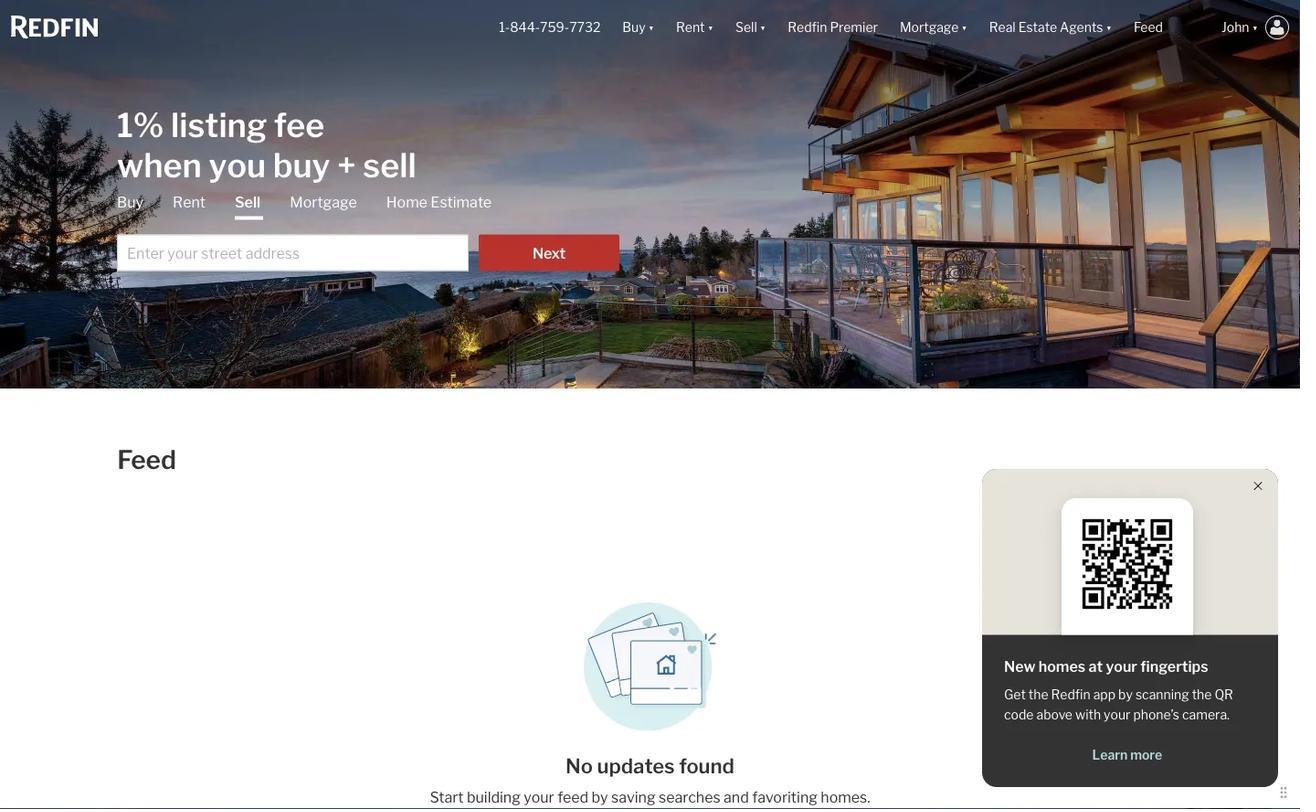 Task type: locate. For each thing, give the bounding box(es) containing it.
mortgage for mortgage
[[290, 193, 357, 211]]

mortgage inside dropdown button
[[900, 20, 959, 35]]

favoriting
[[753, 788, 818, 806]]

▾ right rent ▾
[[760, 20, 766, 35]]

sell
[[736, 20, 758, 35], [235, 193, 261, 211]]

saving
[[612, 788, 656, 806]]

rent ▾ button
[[677, 0, 714, 55]]

learn
[[1093, 747, 1128, 763]]

new
[[1005, 658, 1036, 676]]

redfin left premier
[[788, 20, 828, 35]]

your left feed
[[524, 788, 555, 806]]

sell for sell ▾
[[736, 20, 758, 35]]

▾
[[649, 20, 655, 35], [708, 20, 714, 35], [760, 20, 766, 35], [962, 20, 968, 35], [1107, 20, 1113, 35], [1253, 20, 1259, 35]]

1 horizontal spatial mortgage
[[900, 20, 959, 35]]

buy ▾ button
[[623, 0, 655, 55]]

5 ▾ from the left
[[1107, 20, 1113, 35]]

▾ inside rent ▾ dropdown button
[[708, 20, 714, 35]]

by inside get the redfin app by scanning the qr code above with your phone's camera.
[[1119, 687, 1133, 703]]

▾ left rent ▾
[[649, 20, 655, 35]]

rent right buy ▾
[[677, 20, 705, 35]]

0 vertical spatial mortgage
[[900, 20, 959, 35]]

homes.
[[821, 788, 871, 806]]

0 vertical spatial rent
[[677, 20, 705, 35]]

▾ inside sell ▾ dropdown button
[[760, 20, 766, 35]]

1 horizontal spatial redfin
[[1052, 687, 1091, 703]]

0 horizontal spatial feed
[[117, 444, 176, 475]]

mortgage left real
[[900, 20, 959, 35]]

0 vertical spatial redfin
[[788, 20, 828, 35]]

your right at
[[1107, 658, 1138, 676]]

1 vertical spatial sell
[[235, 193, 261, 211]]

at
[[1089, 658, 1104, 676]]

the right get
[[1029, 687, 1049, 703]]

0 horizontal spatial buy
[[117, 193, 144, 211]]

buy for buy
[[117, 193, 144, 211]]

redfin premier button
[[777, 0, 889, 55]]

by for scanning
[[1119, 687, 1133, 703]]

1 horizontal spatial the
[[1193, 687, 1213, 703]]

0 vertical spatial by
[[1119, 687, 1133, 703]]

1 vertical spatial by
[[592, 788, 608, 806]]

buy right 7732
[[623, 20, 646, 35]]

listing
[[171, 105, 267, 145]]

found
[[679, 753, 735, 778]]

sell right rent ▾
[[736, 20, 758, 35]]

▾ right agents
[[1107, 20, 1113, 35]]

john
[[1222, 20, 1250, 35]]

the up camera.
[[1193, 687, 1213, 703]]

buy ▾ button
[[612, 0, 666, 55]]

0 horizontal spatial mortgage
[[290, 193, 357, 211]]

1 ▾ from the left
[[649, 20, 655, 35]]

the
[[1029, 687, 1049, 703], [1193, 687, 1213, 703]]

1 vertical spatial redfin
[[1052, 687, 1091, 703]]

home
[[386, 193, 428, 211]]

1%
[[117, 105, 164, 145]]

1 horizontal spatial by
[[1119, 687, 1133, 703]]

0 horizontal spatial sell
[[235, 193, 261, 211]]

sell ▾ button
[[736, 0, 766, 55]]

2 ▾ from the left
[[708, 20, 714, 35]]

rent link
[[173, 192, 206, 213]]

▾ left sell ▾
[[708, 20, 714, 35]]

buy down the when at the left top
[[117, 193, 144, 211]]

rent
[[677, 20, 705, 35], [173, 193, 206, 211]]

with
[[1076, 707, 1102, 723]]

▾ left real
[[962, 20, 968, 35]]

fee
[[274, 105, 325, 145]]

0 horizontal spatial rent
[[173, 193, 206, 211]]

1-844-759-7732
[[499, 20, 601, 35]]

rent ▾
[[677, 20, 714, 35]]

next
[[533, 245, 566, 262]]

premier
[[830, 20, 878, 35]]

4 ▾ from the left
[[962, 20, 968, 35]]

tab list
[[117, 192, 620, 271]]

0 vertical spatial buy
[[623, 20, 646, 35]]

above
[[1037, 707, 1073, 723]]

buy for buy ▾
[[623, 20, 646, 35]]

redfin up "above"
[[1052, 687, 1091, 703]]

by
[[1119, 687, 1133, 703], [592, 788, 608, 806]]

real
[[990, 20, 1016, 35]]

1 vertical spatial your
[[1104, 707, 1131, 723]]

1 vertical spatial buy
[[117, 193, 144, 211]]

by right app
[[1119, 687, 1133, 703]]

feed button
[[1123, 0, 1211, 55]]

buy
[[623, 20, 646, 35], [117, 193, 144, 211]]

▾ right the john
[[1253, 20, 1259, 35]]

0 horizontal spatial redfin
[[788, 20, 828, 35]]

0 vertical spatial feed
[[1134, 20, 1164, 35]]

learn more
[[1093, 747, 1163, 763]]

mortgage ▾ button
[[900, 0, 968, 55]]

your
[[1107, 658, 1138, 676], [1104, 707, 1131, 723], [524, 788, 555, 806]]

sell down you
[[235, 193, 261, 211]]

1 horizontal spatial rent
[[677, 20, 705, 35]]

1 horizontal spatial buy
[[623, 20, 646, 35]]

mortgage for mortgage ▾
[[900, 20, 959, 35]]

1 the from the left
[[1029, 687, 1049, 703]]

feed
[[1134, 20, 1164, 35], [117, 444, 176, 475]]

3 ▾ from the left
[[760, 20, 766, 35]]

rent inside rent ▾ dropdown button
[[677, 20, 705, 35]]

your inside get the redfin app by scanning the qr code above with your phone's camera.
[[1104, 707, 1131, 723]]

phone's
[[1134, 707, 1180, 723]]

redfin
[[788, 20, 828, 35], [1052, 687, 1091, 703]]

rent down the when at the left top
[[173, 193, 206, 211]]

759-
[[540, 20, 570, 35]]

home estimate
[[386, 193, 492, 211]]

0 vertical spatial sell
[[736, 20, 758, 35]]

1 vertical spatial feed
[[117, 444, 176, 475]]

you
[[209, 145, 266, 185]]

6 ▾ from the left
[[1253, 20, 1259, 35]]

your down app
[[1104, 707, 1131, 723]]

▾ inside real estate agents ▾ link
[[1107, 20, 1113, 35]]

agents
[[1061, 20, 1104, 35]]

mortgage down buy on the left
[[290, 193, 357, 211]]

0 horizontal spatial the
[[1029, 687, 1049, 703]]

1 vertical spatial mortgage
[[290, 193, 357, 211]]

by right feed
[[592, 788, 608, 806]]

▾ for john ▾
[[1253, 20, 1259, 35]]

▾ for buy ▾
[[649, 20, 655, 35]]

▾ inside buy ▾ dropdown button
[[649, 20, 655, 35]]

rent for rent ▾
[[677, 20, 705, 35]]

mortgage
[[900, 20, 959, 35], [290, 193, 357, 211]]

1 horizontal spatial feed
[[1134, 20, 1164, 35]]

844-
[[510, 20, 540, 35]]

john ▾
[[1222, 20, 1259, 35]]

1 vertical spatial rent
[[173, 193, 206, 211]]

buy inside dropdown button
[[623, 20, 646, 35]]

new homes at your fingertips
[[1005, 658, 1209, 676]]

▾ inside mortgage ▾ dropdown button
[[962, 20, 968, 35]]

sell inside sell ▾ dropdown button
[[736, 20, 758, 35]]

0 horizontal spatial by
[[592, 788, 608, 806]]

1 horizontal spatial sell
[[736, 20, 758, 35]]



Task type: vqa. For each thing, say whether or not it's contained in the screenshot.
On inside the On Site Management Public Transportation Recreation Room Wireless Internet Access
no



Task type: describe. For each thing, give the bounding box(es) containing it.
real estate agents ▾ link
[[990, 0, 1113, 55]]

building
[[467, 788, 521, 806]]

more
[[1131, 747, 1163, 763]]

sell ▾ button
[[725, 0, 777, 55]]

sell ▾
[[736, 20, 766, 35]]

buy ▾
[[623, 20, 655, 35]]

updates
[[597, 753, 675, 778]]

sell
[[363, 145, 417, 185]]

get
[[1005, 687, 1026, 703]]

home estimate link
[[386, 192, 492, 213]]

code
[[1005, 707, 1034, 723]]

7732
[[570, 20, 601, 35]]

camera.
[[1183, 707, 1231, 723]]

2 the from the left
[[1193, 687, 1213, 703]]

redfin inside button
[[788, 20, 828, 35]]

▾ for mortgage ▾
[[962, 20, 968, 35]]

when
[[117, 145, 202, 185]]

2 vertical spatial your
[[524, 788, 555, 806]]

start building your feed by saving searches and favoriting homes.
[[430, 788, 871, 806]]

sell for sell
[[235, 193, 261, 211]]

rent for rent
[[173, 193, 206, 211]]

tab list containing buy
[[117, 192, 620, 271]]

no
[[566, 753, 593, 778]]

real estate agents ▾ button
[[979, 0, 1123, 55]]

estimate
[[431, 193, 492, 211]]

searches
[[659, 788, 721, 806]]

mortgage ▾
[[900, 20, 968, 35]]

1-844-759-7732 link
[[499, 20, 601, 35]]

mortgage link
[[290, 192, 357, 213]]

▾ for rent ▾
[[708, 20, 714, 35]]

homes
[[1039, 658, 1086, 676]]

1% listing fee when you buy + sell
[[117, 105, 417, 185]]

redfin premier
[[788, 20, 878, 35]]

feed inside button
[[1134, 20, 1164, 35]]

next button
[[479, 234, 620, 271]]

sell link
[[235, 192, 261, 220]]

Enter your street address search field
[[117, 234, 469, 271]]

scanning
[[1136, 687, 1190, 703]]

0 vertical spatial your
[[1107, 658, 1138, 676]]

real estate agents ▾
[[990, 20, 1113, 35]]

no updates found
[[566, 753, 735, 778]]

fingertips
[[1141, 658, 1209, 676]]

learn more link
[[1005, 746, 1251, 764]]

buy link
[[117, 192, 144, 213]]

buy
[[273, 145, 331, 185]]

▾ for sell ▾
[[760, 20, 766, 35]]

start
[[430, 788, 464, 806]]

app
[[1094, 687, 1116, 703]]

and
[[724, 788, 749, 806]]

+
[[337, 145, 356, 185]]

feed
[[558, 788, 589, 806]]

rent ▾ button
[[666, 0, 725, 55]]

qr
[[1215, 687, 1234, 703]]

mortgage ▾ button
[[889, 0, 979, 55]]

estate
[[1019, 20, 1058, 35]]

1-
[[499, 20, 510, 35]]

get the redfin app by scanning the qr code above with your phone's camera.
[[1005, 687, 1234, 723]]

app install qr code image
[[1077, 513, 1179, 615]]

by for saving
[[592, 788, 608, 806]]

redfin inside get the redfin app by scanning the qr code above with your phone's camera.
[[1052, 687, 1091, 703]]



